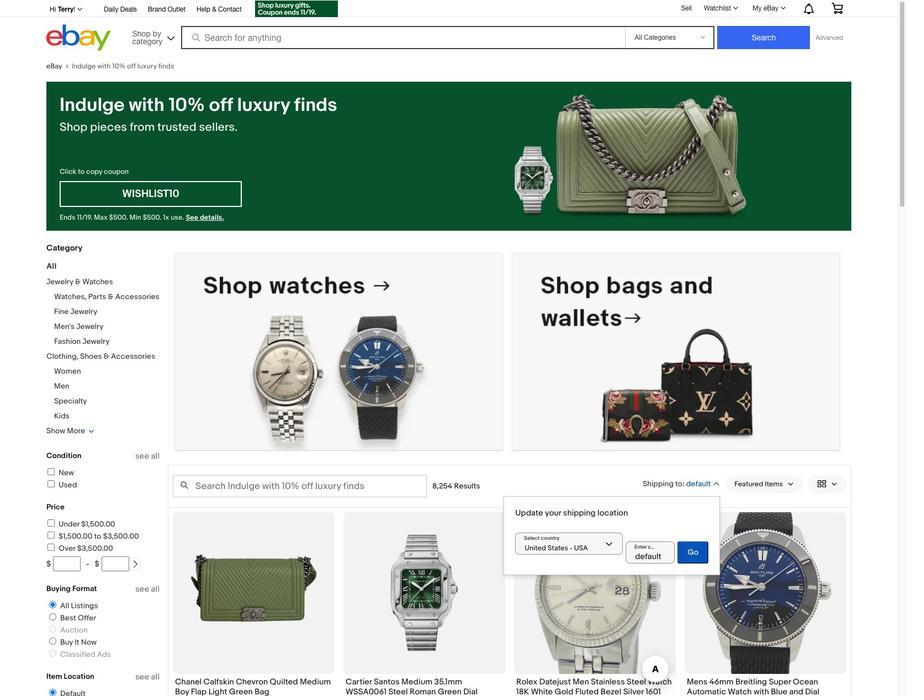 Task type: vqa. For each thing, say whether or not it's contained in the screenshot.
4d associated with 4d 12h
no



Task type: locate. For each thing, give the bounding box(es) containing it.
0 horizontal spatial all
[[46, 261, 56, 272]]

$3,500.00 up maximum value text box
[[103, 532, 139, 541]]

indulge for indulge with 10% off luxury finds shop pieces from trusted sellers.
[[60, 94, 125, 117]]

steel inside cartier santos medium 35.1mm wssa0061 steel roman green dia
[[388, 687, 408, 696]]

ads
[[97, 650, 111, 659]]

fine jewelry link
[[54, 307, 97, 316]]

show more
[[46, 426, 85, 436]]

with left blue
[[754, 687, 769, 696]]

1 horizontal spatial with
[[129, 94, 164, 117]]

1 horizontal spatial to
[[94, 532, 101, 541]]

ebay inside account navigation
[[764, 4, 779, 12]]

2 all from the top
[[151, 584, 160, 595]]

to
[[78, 167, 85, 176], [94, 532, 101, 541]]

all for all listings
[[60, 601, 69, 611]]

0 vertical spatial all
[[46, 261, 56, 272]]

best
[[60, 614, 76, 623]]

location
[[64, 672, 94, 681]]

main content
[[168, 244, 852, 696]]

location
[[598, 508, 628, 518]]

$3,500.00
[[103, 532, 139, 541], [77, 544, 113, 553]]

0 vertical spatial to
[[78, 167, 85, 176]]

all for new
[[151, 451, 160, 462]]

1 horizontal spatial $
[[95, 559, 99, 569]]

watch inside the rolex datejust men stainless steel watch 18k white gold fluted bezel silver 1601
[[648, 677, 672, 687]]

1 vertical spatial ebay
[[46, 62, 62, 71]]

1 medium from the left
[[300, 677, 331, 687]]

0 horizontal spatial $500.
[[109, 213, 128, 222]]

2 medium from the left
[[402, 677, 433, 687]]

1 vertical spatial see all
[[135, 584, 160, 595]]

Over $3,500.00 checkbox
[[47, 544, 55, 551]]

1 vertical spatial all
[[60, 601, 69, 611]]

account navigation
[[46, 0, 852, 19]]

& up watches,
[[75, 277, 81, 287]]

$ down 'over $3,500.00' option
[[46, 559, 51, 569]]

$ right -
[[95, 559, 99, 569]]

max
[[94, 213, 108, 222]]

advanced link
[[810, 27, 849, 49]]

Auction radio
[[49, 626, 56, 633]]

datejust
[[539, 677, 571, 687]]

all for all
[[46, 261, 56, 272]]

see all for new
[[135, 451, 160, 462]]

0 horizontal spatial steel
[[388, 687, 408, 696]]

$3,500.00 down $1,500.00 to $3,500.00 link on the bottom left of page
[[77, 544, 113, 553]]

2 vertical spatial see all button
[[135, 672, 160, 683]]

luxury inside the indulge with 10% off luxury finds shop pieces from trusted sellers.
[[237, 94, 290, 117]]

10% for indulge with 10% off luxury finds
[[112, 62, 125, 71]]

submit price range image
[[131, 561, 139, 568]]

1 vertical spatial indulge
[[60, 94, 125, 117]]

1x
[[163, 213, 169, 222]]

2 $500. from the left
[[143, 213, 162, 222]]

1 horizontal spatial ebay
[[764, 4, 779, 12]]

all
[[151, 451, 160, 462], [151, 584, 160, 595], [151, 672, 160, 683]]

1 vertical spatial men
[[573, 677, 589, 687]]

price
[[46, 503, 65, 512]]

silver
[[623, 687, 644, 696]]

0 horizontal spatial luxury
[[137, 62, 157, 71]]

off for indulge with 10% off luxury finds
[[127, 62, 136, 71]]

main content containing update your shipping location
[[168, 244, 852, 696]]

watches,
[[54, 292, 87, 302]]

medium inside chanel calfskin chevron quilted medium boy flap light green bag
[[300, 677, 331, 687]]

10% inside the indulge with 10% off luxury finds shop pieces from trusted sellers.
[[169, 94, 205, 117]]

0 horizontal spatial $
[[46, 559, 51, 569]]

medium right quilted
[[300, 677, 331, 687]]

click to copy coupon
[[60, 167, 129, 176]]

mens 46mm breitling super ocean automatic watch with blue and dial rubber strap image
[[687, 512, 844, 674]]

0 vertical spatial see all button
[[135, 451, 160, 462]]

shoes
[[80, 352, 102, 361]]

show
[[46, 426, 65, 436]]

0 vertical spatial off
[[127, 62, 136, 71]]

and
[[789, 687, 803, 696]]

indulge for indulge with 10% off luxury finds
[[72, 62, 96, 71]]

0 vertical spatial ebay
[[764, 4, 779, 12]]

-
[[86, 559, 89, 569]]

1 horizontal spatial $500.
[[143, 213, 162, 222]]

watches
[[82, 277, 113, 287]]

1 all from the top
[[151, 451, 160, 462]]

$500. left min
[[109, 213, 128, 222]]

1 horizontal spatial green
[[438, 687, 462, 696]]

1 vertical spatial off
[[209, 94, 233, 117]]

medium
[[300, 677, 331, 687], [402, 677, 433, 687]]

to down under $1,500.00
[[94, 532, 101, 541]]

parts
[[88, 292, 106, 302]]

0 horizontal spatial men
[[54, 382, 69, 391]]

$1,500.00 up $1,500.00 to $3,500.00
[[81, 520, 115, 529]]

super
[[769, 677, 791, 687]]

with right ebay link at top left
[[97, 62, 111, 71]]

1 vertical spatial 10%
[[169, 94, 205, 117]]

update your shipping location
[[515, 508, 628, 518]]

accessories right shoes
[[111, 352, 155, 361]]

chanel calfskin chevron quilted medium boy flap light green bag link
[[175, 677, 332, 696]]

10%
[[112, 62, 125, 71], [169, 94, 205, 117]]

0 vertical spatial luxury
[[137, 62, 157, 71]]

1 horizontal spatial medium
[[402, 677, 433, 687]]

1 horizontal spatial men
[[573, 677, 589, 687]]

0 horizontal spatial 10%
[[112, 62, 125, 71]]

1 vertical spatial all
[[151, 584, 160, 595]]

0 horizontal spatial to
[[78, 167, 85, 176]]

2 see all from the top
[[135, 584, 160, 595]]

gold
[[555, 687, 573, 696]]

more
[[67, 426, 85, 436]]

1 horizontal spatial luxury
[[237, 94, 290, 117]]

0 vertical spatial with
[[97, 62, 111, 71]]

men down women
[[54, 382, 69, 391]]

help & contact
[[197, 6, 242, 13]]

2 see from the top
[[135, 584, 149, 595]]

sell link
[[676, 4, 697, 12]]

with inside the indulge with 10% off luxury finds shop pieces from trusted sellers.
[[129, 94, 164, 117]]

off inside the indulge with 10% off luxury finds shop pieces from trusted sellers.
[[209, 94, 233, 117]]

finds for indulge with 10% off luxury finds shop pieces from trusted sellers.
[[294, 94, 337, 117]]

details.
[[200, 213, 224, 222]]

finds inside the indulge with 10% off luxury finds shop pieces from trusted sellers.
[[294, 94, 337, 117]]

banner containing sell
[[46, 0, 852, 54]]

0 vertical spatial men
[[54, 382, 69, 391]]

watch right silver
[[648, 677, 672, 687]]

finds for indulge with 10% off luxury finds
[[158, 62, 174, 71]]

all down the category
[[46, 261, 56, 272]]

jewelry
[[46, 277, 73, 287], [70, 307, 97, 316], [76, 322, 104, 331], [82, 337, 110, 346]]

new link
[[46, 468, 74, 478]]

best offer link
[[45, 614, 98, 623]]

with up from
[[129, 94, 164, 117]]

indulge
[[72, 62, 96, 71], [60, 94, 125, 117]]

results
[[454, 481, 480, 491]]

& right help
[[212, 6, 216, 13]]

1 vertical spatial luxury
[[237, 94, 290, 117]]

to left "copy"
[[78, 167, 85, 176]]

0 horizontal spatial ebay
[[46, 62, 62, 71]]

off
[[127, 62, 136, 71], [209, 94, 233, 117]]

0 vertical spatial all
[[151, 451, 160, 462]]

0 vertical spatial indulge
[[72, 62, 96, 71]]

1 vertical spatial see all button
[[135, 584, 160, 595]]

Default radio
[[49, 689, 56, 696]]

green left bag
[[229, 687, 253, 696]]

1 horizontal spatial all
[[60, 601, 69, 611]]

1 vertical spatial finds
[[294, 94, 337, 117]]

accessories right parts
[[115, 292, 159, 302]]

men right datejust
[[573, 677, 589, 687]]

buying
[[46, 584, 71, 594]]

all listings
[[60, 601, 98, 611]]

steel left roman at the left
[[388, 687, 408, 696]]

indulge inside the indulge with 10% off luxury finds shop pieces from trusted sellers.
[[60, 94, 125, 117]]

banner
[[46, 0, 852, 54]]

1 vertical spatial $3,500.00
[[77, 544, 113, 553]]

0 vertical spatial finds
[[158, 62, 174, 71]]

medium right santos
[[402, 677, 433, 687]]

1 vertical spatial with
[[129, 94, 164, 117]]

3 all from the top
[[151, 672, 160, 683]]

copy
[[86, 167, 102, 176]]

New checkbox
[[47, 468, 55, 476]]

2 $ from the left
[[95, 559, 99, 569]]

fashion
[[54, 337, 81, 346]]

$ for maximum value text box
[[95, 559, 99, 569]]

1601
[[646, 687, 661, 696]]

2 vertical spatial all
[[151, 672, 160, 683]]

1 green from the left
[[229, 687, 253, 696]]

your shopping cart image
[[831, 3, 844, 14]]

steel inside the rolex datejust men stainless steel watch 18k white gold fluted bezel silver 1601
[[627, 677, 646, 687]]

1 see all from the top
[[135, 451, 160, 462]]

2 vertical spatial see all
[[135, 672, 160, 683]]

all right all listings option
[[60, 601, 69, 611]]

watch right automatic
[[728, 687, 752, 696]]

Used checkbox
[[47, 480, 55, 488]]

roman
[[410, 687, 436, 696]]

sell
[[681, 4, 692, 12]]

cartier santos medium 35.1mm wssa0061 steel roman green dia
[[346, 677, 478, 696]]

brand
[[148, 6, 166, 13]]

contact
[[218, 6, 242, 13]]

white
[[531, 687, 553, 696]]

1 horizontal spatial 10%
[[169, 94, 205, 117]]

steel right bezel
[[627, 677, 646, 687]]

see
[[135, 451, 149, 462], [135, 584, 149, 595], [135, 672, 149, 683]]

0 horizontal spatial watch
[[648, 677, 672, 687]]

help & contact link
[[197, 4, 242, 16]]

sellers.
[[199, 120, 238, 135]]

0 horizontal spatial finds
[[158, 62, 174, 71]]

medium inside cartier santos medium 35.1mm wssa0061 steel roman green dia
[[402, 677, 433, 687]]

green
[[229, 687, 253, 696], [438, 687, 462, 696]]

fine
[[54, 307, 69, 316]]

buying format
[[46, 584, 97, 594]]

0 vertical spatial 10%
[[112, 62, 125, 71]]

wishlist10
[[122, 188, 179, 200]]

under $1,500.00
[[59, 520, 115, 529]]

offer
[[78, 614, 96, 623]]

& inside account navigation
[[212, 6, 216, 13]]

2 green from the left
[[438, 687, 462, 696]]

all listings link
[[45, 601, 100, 611]]

2 vertical spatial see
[[135, 672, 149, 683]]

1 horizontal spatial watch
[[728, 687, 752, 696]]

None submit
[[718, 26, 810, 49], [678, 542, 709, 564], [718, 26, 810, 49], [678, 542, 709, 564]]

1 horizontal spatial finds
[[294, 94, 337, 117]]

1 vertical spatial to
[[94, 532, 101, 541]]

green right roman at the left
[[438, 687, 462, 696]]

see
[[186, 213, 198, 222]]

0 horizontal spatial off
[[127, 62, 136, 71]]

1 see from the top
[[135, 451, 149, 462]]

1 $ from the left
[[46, 559, 51, 569]]

handbags image
[[512, 253, 840, 450]]

jewelry & watches link
[[46, 277, 113, 287]]

used
[[59, 480, 77, 490]]

Best Offer radio
[[49, 614, 56, 621]]

listings
[[71, 601, 98, 611]]

0 vertical spatial see
[[135, 451, 149, 462]]

rolex datejust men stainless steel watch 18k white gold fluted bezel silver 1601 link
[[516, 677, 674, 696]]

$1,500.00 up over $3,500.00 link on the left bottom
[[59, 532, 92, 541]]

0 vertical spatial see all
[[135, 451, 160, 462]]

1 horizontal spatial off
[[209, 94, 233, 117]]

1 vertical spatial see
[[135, 584, 149, 595]]

8,254
[[432, 481, 452, 491]]

$ for minimum value text box
[[46, 559, 51, 569]]

use.
[[171, 213, 184, 222]]

All Listings radio
[[49, 601, 56, 609]]

1 horizontal spatial steel
[[627, 677, 646, 687]]

ends
[[60, 213, 75, 222]]

ebay link
[[46, 62, 72, 71]]

0 horizontal spatial with
[[97, 62, 111, 71]]

1 see all button from the top
[[135, 451, 160, 462]]

to for copy
[[78, 167, 85, 176]]

$500. left 1x
[[143, 213, 162, 222]]

watch inside mens 46mm breitling super ocean automatic watch with blue and dia
[[728, 687, 752, 696]]

see all
[[135, 451, 160, 462], [135, 584, 160, 595], [135, 672, 160, 683]]

2 see all button from the top
[[135, 584, 160, 595]]

0 horizontal spatial medium
[[300, 677, 331, 687]]

& right parts
[[108, 292, 114, 302]]

2 vertical spatial with
[[754, 687, 769, 696]]

2 horizontal spatial with
[[754, 687, 769, 696]]

0 horizontal spatial green
[[229, 687, 253, 696]]

None text field
[[175, 253, 502, 450], [512, 253, 840, 450], [515, 533, 623, 555], [626, 542, 675, 564], [515, 533, 623, 555], [626, 542, 675, 564]]

jewelry up fashion jewelry link
[[76, 322, 104, 331]]



Task type: describe. For each thing, give the bounding box(es) containing it.
none text field watches
[[175, 253, 502, 450]]

see all for all listings
[[135, 584, 160, 595]]

watches image
[[175, 253, 502, 450]]

all for all listings
[[151, 584, 160, 595]]

daily
[[104, 6, 118, 13]]

category
[[46, 243, 82, 253]]

wssa0061
[[346, 687, 387, 696]]

$1,500.00 to $3,500.00 checkbox
[[47, 532, 55, 539]]

santos
[[374, 677, 400, 687]]

mens 46mm breitling super ocean automatic watch with blue and dia link
[[687, 677, 844, 696]]

& right shoes
[[104, 352, 109, 361]]

see all button for new
[[135, 451, 160, 462]]

classified
[[60, 650, 95, 659]]

$1,500.00 to $3,500.00 link
[[46, 532, 139, 541]]

click
[[60, 167, 76, 176]]

Minimum Value text field
[[53, 557, 81, 572]]

jewelry up clothing, shoes & accessories link
[[82, 337, 110, 346]]

rolex datejust men stainless steel watch 18k white gold fluted bezel silver 1601
[[516, 677, 672, 696]]

0 vertical spatial $1,500.00
[[81, 520, 115, 529]]

luxury for indulge with 10% off luxury finds
[[137, 62, 157, 71]]

calfskin
[[204, 677, 234, 687]]

Buy It Now radio
[[49, 638, 56, 645]]

green inside cartier santos medium 35.1mm wssa0061 steel roman green dia
[[438, 687, 462, 696]]

46mm
[[709, 677, 734, 687]]

men inside the rolex datejust men stainless steel watch 18k white gold fluted bezel silver 1601
[[573, 677, 589, 687]]

to for $3,500.00
[[94, 532, 101, 541]]

jewelry & watches watches, parts & accessories fine jewelry men's jewelry fashion jewelry clothing, shoes & accessories women men specialty kids
[[46, 277, 159, 421]]

used link
[[46, 480, 77, 490]]

automatic
[[687, 687, 726, 696]]

off for indulge with 10% off luxury finds shop pieces from trusted sellers.
[[209, 94, 233, 117]]

1 vertical spatial $1,500.00
[[59, 532, 92, 541]]

over $3,500.00
[[59, 544, 113, 553]]

cartier santos medium 35.1mm wssa0061 steel roman green dia link
[[346, 677, 503, 696]]

1 $500. from the left
[[109, 213, 128, 222]]

with for indulge with 10% off luxury finds shop pieces from trusted sellers.
[[129, 94, 164, 117]]

condition
[[46, 451, 81, 461]]

jewelry up watches,
[[46, 277, 73, 287]]

over
[[59, 544, 75, 553]]

kids link
[[54, 411, 69, 421]]

1 vertical spatial accessories
[[111, 352, 155, 361]]

see for all listings
[[135, 584, 149, 595]]

get the coupon image
[[255, 1, 338, 17]]

mens 46mm breitling super ocean automatic watch with blue and dia
[[687, 677, 820, 696]]

classified ads link
[[45, 650, 113, 659]]

shop
[[60, 120, 87, 135]]

advanced
[[816, 34, 843, 41]]

item
[[46, 672, 62, 681]]

daily deals link
[[104, 4, 137, 16]]

specialty link
[[54, 397, 87, 406]]

it
[[75, 638, 79, 647]]

buy it now link
[[45, 638, 99, 647]]

daily deals
[[104, 6, 137, 13]]

format
[[72, 584, 97, 594]]

outlet
[[168, 6, 186, 13]]

3 see all button from the top
[[135, 672, 160, 683]]

$1,500.00 to $3,500.00
[[59, 532, 139, 541]]

see for new
[[135, 451, 149, 462]]

watchlist link
[[698, 2, 743, 15]]

blue
[[771, 687, 788, 696]]

classified ads
[[60, 650, 111, 659]]

3 see from the top
[[135, 672, 149, 683]]

11/19.
[[77, 213, 92, 222]]

women
[[54, 367, 81, 376]]

with for indulge with 10% off luxury finds
[[97, 62, 111, 71]]

rolex datejust men stainless steel watch 18k white gold fluted bezel silver 1601 image
[[525, 512, 665, 674]]

men's jewelry link
[[54, 322, 104, 331]]

rolex
[[516, 677, 538, 687]]

light
[[209, 687, 227, 696]]

fashion jewelry link
[[54, 337, 110, 346]]

my
[[753, 4, 762, 12]]

shipping
[[563, 508, 596, 518]]

men link
[[54, 382, 69, 391]]

Maximum Value text field
[[102, 557, 129, 572]]

from
[[130, 120, 155, 135]]

pieces
[[90, 120, 127, 135]]

cartier santos medium 35.1mm wssa0061 steel roman green dial new/complete 2023 image
[[344, 533, 505, 654]]

under $1,500.00 link
[[46, 520, 115, 529]]

fluted
[[575, 687, 599, 696]]

deals
[[120, 6, 137, 13]]

new
[[59, 468, 74, 478]]

bezel
[[601, 687, 621, 696]]

0 vertical spatial accessories
[[115, 292, 159, 302]]

buy it now
[[60, 638, 97, 647]]

0 vertical spatial $3,500.00
[[103, 532, 139, 541]]

auction link
[[45, 626, 90, 635]]

stainless
[[591, 677, 625, 687]]

your
[[545, 508, 561, 518]]

my ebay
[[753, 4, 779, 12]]

green inside chanel calfskin chevron quilted medium boy flap light green bag
[[229, 687, 253, 696]]

chanel
[[175, 677, 202, 687]]

my ebay link
[[747, 2, 791, 15]]

trusted
[[157, 120, 197, 135]]

none text field 'handbags'
[[512, 253, 840, 450]]

now
[[81, 638, 97, 647]]

with inside mens 46mm breitling super ocean automatic watch with blue and dia
[[754, 687, 769, 696]]

see all button for all listings
[[135, 584, 160, 595]]

under
[[59, 520, 80, 529]]

wishlist10 button
[[60, 181, 242, 207]]

ocean
[[793, 677, 818, 687]]

men inside jewelry & watches watches, parts & accessories fine jewelry men's jewelry fashion jewelry clothing, shoes & accessories women men specialty kids
[[54, 382, 69, 391]]

buy
[[60, 638, 73, 647]]

luxury for indulge with 10% off luxury finds shop pieces from trusted sellers.
[[237, 94, 290, 117]]

over $3,500.00 link
[[46, 544, 113, 553]]

brand outlet
[[148, 6, 186, 13]]

women link
[[54, 367, 81, 376]]

3 see all from the top
[[135, 672, 160, 683]]

jewelry up the men's jewelry link on the left top of page
[[70, 307, 97, 316]]

brand outlet link
[[148, 4, 186, 16]]

show more button
[[46, 426, 95, 436]]

chanel calfskin chevron quilted medium boy flap light green bag image
[[173, 512, 335, 674]]

10% for indulge with 10% off luxury finds shop pieces from trusted sellers.
[[169, 94, 205, 117]]

Under $1,500.00 checkbox
[[47, 520, 55, 527]]

Classified Ads radio
[[49, 650, 56, 657]]

help
[[197, 6, 210, 13]]

men's
[[54, 322, 75, 331]]

watches, parts & accessories link
[[54, 292, 159, 302]]

auction
[[60, 626, 88, 635]]

bag
[[255, 687, 269, 696]]

ends 11/19. max $500. min $500. 1x use. see details.
[[60, 213, 224, 222]]

quilted
[[270, 677, 298, 687]]



